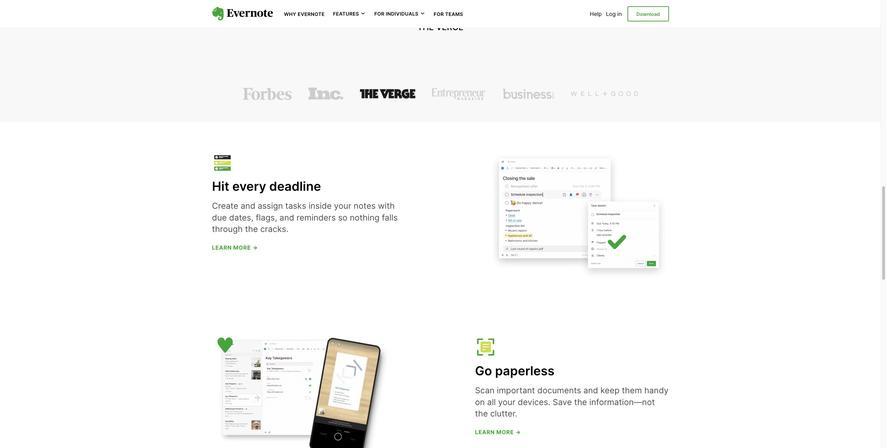 Task type: locate. For each thing, give the bounding box(es) containing it.
0 horizontal spatial learn
[[212, 244, 232, 251]]

so
[[338, 213, 348, 223]]

1 horizontal spatial and
[[280, 213, 295, 223]]

assign
[[258, 201, 283, 211]]

the right save
[[575, 397, 588, 407]]

download link
[[628, 6, 670, 22]]

→ down flags,
[[253, 244, 258, 251]]

1 horizontal spatial more
[[497, 429, 514, 436]]

flags,
[[256, 213, 277, 223]]

information—not
[[590, 397, 656, 407]]

verge
[[437, 22, 464, 32]]

teams
[[446, 11, 464, 17]]

go paperless
[[475, 364, 555, 379]]

more down through
[[234, 244, 251, 251]]

0 horizontal spatial more
[[234, 244, 251, 251]]

→ for every
[[253, 244, 258, 251]]

and left keep
[[584, 386, 599, 396]]

individuals
[[386, 11, 419, 17]]

learn more → for paperless
[[475, 429, 522, 436]]

learn more → down clutter.
[[475, 429, 522, 436]]

1 vertical spatial learn more → link
[[475, 429, 522, 436]]

your inside scan important documents and keep them handy on all your devices. save the information—not the clutter.
[[499, 397, 516, 407]]

your up clutter.
[[499, 397, 516, 407]]

2 horizontal spatial and
[[584, 386, 599, 396]]

for left individuals
[[375, 11, 385, 17]]

0 vertical spatial and
[[241, 201, 256, 211]]

your up 'so'
[[334, 201, 352, 211]]

help
[[590, 10, 602, 17]]

0 horizontal spatial and
[[241, 201, 256, 211]]

1 vertical spatial your
[[499, 397, 516, 407]]

0 vertical spatial learn more → link
[[212, 244, 258, 251]]

1 vertical spatial more
[[497, 429, 514, 436]]

download
[[637, 11, 660, 17]]

0 vertical spatial →
[[253, 244, 258, 251]]

0 vertical spatial your
[[334, 201, 352, 211]]

for individuals
[[375, 11, 419, 17]]

the down on
[[475, 409, 488, 419]]

0 horizontal spatial →
[[253, 244, 258, 251]]

in
[[618, 10, 622, 17]]

and down the tasks
[[280, 213, 295, 223]]

0 horizontal spatial the
[[245, 224, 258, 234]]

1 horizontal spatial the
[[475, 409, 488, 419]]

and up dates,
[[241, 201, 256, 211]]

0 horizontal spatial learn more →
[[212, 244, 258, 251]]

and
[[241, 201, 256, 211], [280, 213, 295, 223], [584, 386, 599, 396]]

save
[[553, 397, 572, 407]]

1 horizontal spatial learn more →
[[475, 429, 522, 436]]

learn more → for every
[[212, 244, 258, 251]]

for up the verge
[[434, 11, 444, 17]]

why
[[284, 11, 297, 17]]

for for for individuals
[[375, 11, 385, 17]]

0 horizontal spatial for
[[375, 11, 385, 17]]

log
[[607, 10, 616, 17]]

more
[[234, 244, 251, 251], [497, 429, 514, 436]]

0 horizontal spatial your
[[334, 201, 352, 211]]

0 horizontal spatial learn more → link
[[212, 244, 258, 251]]

cracks.
[[260, 224, 289, 234]]

0 vertical spatial the
[[245, 224, 258, 234]]

every
[[233, 179, 266, 194]]

for
[[375, 11, 385, 17], [434, 11, 444, 17]]

your
[[334, 201, 352, 211], [499, 397, 516, 407]]

1 horizontal spatial learn more → link
[[475, 429, 522, 436]]

with
[[378, 201, 395, 211]]

learn more → link
[[212, 244, 258, 251], [475, 429, 522, 436]]

devices.
[[518, 397, 551, 407]]

learn down clutter.
[[475, 429, 495, 436]]

1 horizontal spatial learn
[[475, 429, 495, 436]]

learn
[[212, 244, 232, 251], [475, 429, 495, 436]]

the
[[245, 224, 258, 234], [575, 397, 588, 407], [475, 409, 488, 419]]

more down clutter.
[[497, 429, 514, 436]]

2 vertical spatial the
[[475, 409, 488, 419]]

a phone showcasing the document scanning feature of evernote image
[[212, 332, 392, 448]]

for inside button
[[375, 11, 385, 17]]

due
[[212, 213, 227, 223]]

learn down through
[[212, 244, 232, 251]]

learn more →
[[212, 244, 258, 251], [475, 429, 522, 436]]

learn more → link down through
[[212, 244, 258, 251]]

1 horizontal spatial →
[[516, 429, 522, 436]]

→
[[253, 244, 258, 251], [516, 429, 522, 436]]

the down dates,
[[245, 224, 258, 234]]

learn more → link down clutter.
[[475, 429, 522, 436]]

1 vertical spatial →
[[516, 429, 522, 436]]

1 vertical spatial learn more →
[[475, 429, 522, 436]]

nothing
[[350, 213, 380, 223]]

learn more → down through
[[212, 244, 258, 251]]

well + good logo image
[[571, 88, 639, 100]]

2 vertical spatial and
[[584, 386, 599, 396]]

1 vertical spatial learn
[[475, 429, 495, 436]]

0 vertical spatial learn
[[212, 244, 232, 251]]

0 vertical spatial more
[[234, 244, 251, 251]]

0 vertical spatial learn more →
[[212, 244, 258, 251]]

through
[[212, 224, 243, 234]]

tasks
[[286, 201, 306, 211]]

keep
[[601, 386, 620, 396]]

deadline
[[270, 179, 321, 194]]

important
[[497, 386, 536, 396]]

→ down clutter.
[[516, 429, 522, 436]]

documents
[[538, 386, 582, 396]]

features
[[333, 11, 359, 17]]

1 horizontal spatial your
[[499, 397, 516, 407]]

1 vertical spatial the
[[575, 397, 588, 407]]

1 horizontal spatial for
[[434, 11, 444, 17]]

inc logo image
[[309, 88, 344, 100]]

learn more → link for every
[[212, 244, 258, 251]]



Task type: describe. For each thing, give the bounding box(es) containing it.
all
[[488, 397, 496, 407]]

create
[[212, 201, 239, 211]]

help link
[[590, 10, 602, 17]]

the verge
[[418, 22, 464, 32]]

learn for hit
[[212, 244, 232, 251]]

and inside scan important documents and keep them handy on all your devices. save the information—not the clutter.
[[584, 386, 599, 396]]

learn more → link for paperless
[[475, 429, 522, 436]]

create and assign tasks inside your notes with due dates, flags, and reminders so nothing falls through the cracks.
[[212, 201, 398, 234]]

reminders
[[297, 213, 336, 223]]

2 horizontal spatial the
[[575, 397, 588, 407]]

more for every
[[234, 244, 251, 251]]

more for paperless
[[497, 429, 514, 436]]

features button
[[333, 10, 366, 17]]

go
[[475, 364, 492, 379]]

the verge logo image
[[360, 88, 416, 100]]

business.com logo image
[[503, 88, 555, 100]]

notes
[[354, 201, 376, 211]]

evernote
[[298, 11, 325, 17]]

your inside create and assign tasks inside your notes with due dates, flags, and reminders so nothing falls through the cracks.
[[334, 201, 352, 211]]

forbes logo image
[[243, 88, 292, 100]]

handy
[[645, 386, 669, 396]]

hit
[[212, 179, 229, 194]]

log in
[[607, 10, 622, 17]]

on
[[475, 397, 485, 407]]

the inside create and assign tasks inside your notes with due dates, flags, and reminders so nothing falls through the cracks.
[[245, 224, 258, 234]]

falls
[[382, 213, 398, 223]]

1 vertical spatial and
[[280, 213, 295, 223]]

hit every deadline
[[212, 179, 321, 194]]

document scanning icon image
[[475, 337, 496, 358]]

the
[[418, 22, 434, 32]]

paperless
[[496, 364, 555, 379]]

entrepreneur magazine logo image
[[433, 88, 486, 100]]

→ for paperless
[[516, 429, 522, 436]]

learn for go
[[475, 429, 495, 436]]

scan important documents and keep them handy on all your devices. save the information—not the clutter.
[[475, 386, 669, 419]]

log in link
[[607, 10, 622, 17]]

evernote logo image
[[212, 7, 273, 21]]

for individuals button
[[375, 10, 426, 17]]

dates,
[[229, 213, 254, 223]]

inside
[[309, 201, 332, 211]]

clutter.
[[491, 409, 518, 419]]

for for for teams
[[434, 11, 444, 17]]

why evernote link
[[284, 10, 325, 17]]

them
[[623, 386, 643, 396]]

tasks icon image
[[212, 152, 233, 173]]

why evernote
[[284, 11, 325, 17]]

for teams
[[434, 11, 464, 17]]

for teams link
[[434, 10, 464, 17]]

scan
[[475, 386, 495, 396]]

evernote ui showcasing the tasks feature image
[[489, 145, 670, 287]]



Task type: vqa. For each thing, say whether or not it's contained in the screenshot.
Streamline your day
no



